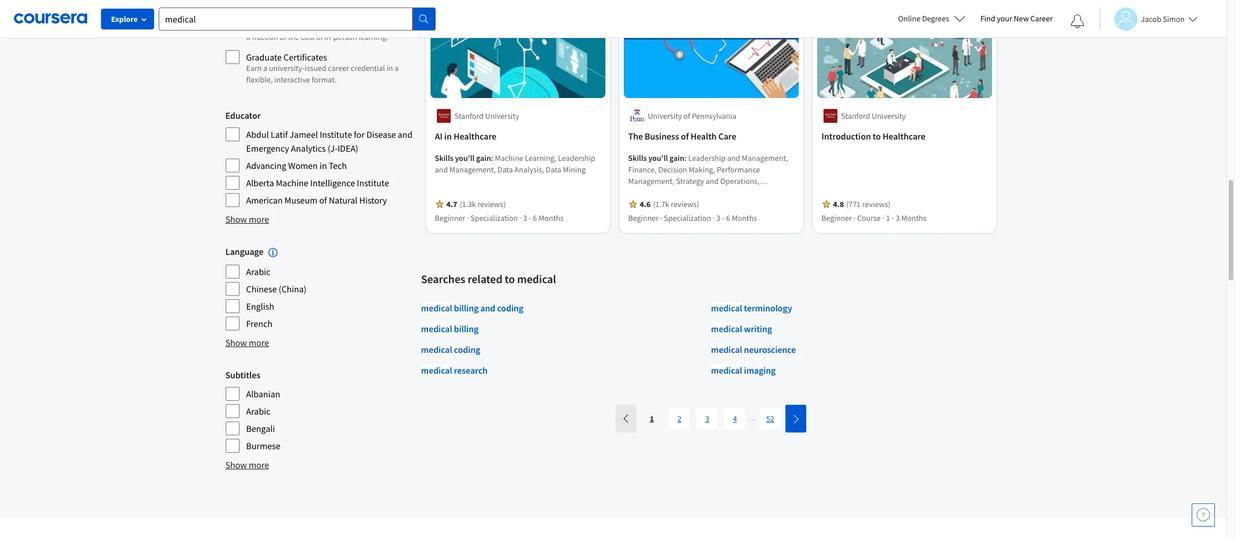 Task type: locate. For each thing, give the bounding box(es) containing it.
0 vertical spatial machine
[[495, 153, 524, 163]]

show for french
[[225, 337, 247, 349]]

show for burmese
[[225, 460, 247, 471]]

institute
[[320, 129, 352, 140], [357, 177, 389, 189]]

beginner for business
[[629, 213, 659, 223]]

1 6 from the left
[[533, 213, 537, 223]]

show down the french
[[225, 337, 247, 349]]

0 horizontal spatial beginner · specialization · 3 - 6 months
[[435, 213, 564, 223]]

(1.3k
[[460, 199, 476, 209]]

1 gain from the left
[[476, 153, 491, 163]]

medical right related at bottom left
[[517, 272, 556, 286]]

1 horizontal spatial beginner · specialization · 3 - 6 months
[[629, 213, 757, 223]]

machine inside "machine learning, leadership and management, data analysis, data mining"
[[495, 153, 524, 163]]

degrees
[[246, 9, 277, 20], [923, 13, 950, 24]]

1 months from the left
[[539, 213, 564, 223]]

earn
[[246, 20, 262, 31], [246, 63, 262, 73]]

show more button down burmese
[[225, 459, 269, 472]]

skills down ai
[[435, 153, 454, 163]]

show more for burmese
[[225, 460, 269, 471]]

institute up (j-
[[320, 129, 352, 140]]

reviews) for healthcare
[[478, 199, 506, 209]]

1 stanford university from the left
[[455, 111, 519, 121]]

in left tech
[[320, 160, 327, 171]]

in inside 'educator' group
[[320, 160, 327, 171]]

fraction
[[252, 32, 278, 42]]

0 horizontal spatial you'll
[[455, 153, 475, 163]]

for right online
[[403, 20, 413, 31]]

medical down 'medical billing' on the bottom of page
[[421, 344, 452, 356]]

university for ai in healthcare
[[485, 111, 519, 121]]

1
[[886, 213, 890, 223]]

reviews) right (1.3k
[[478, 199, 506, 209]]

2 vertical spatial show more button
[[225, 459, 269, 472]]

show more button down american
[[225, 212, 269, 226]]

chinese
[[246, 284, 277, 295]]

to right related at bottom left
[[505, 272, 515, 286]]

billing down medical billing and coding
[[454, 323, 479, 335]]

2 vertical spatial in
[[320, 160, 327, 171]]

coding up research
[[454, 344, 481, 356]]

2 vertical spatial show more
[[225, 460, 269, 471]]

2 horizontal spatial months
[[902, 213, 927, 223]]

1 show more from the top
[[225, 214, 269, 225]]

1 vertical spatial earn
[[246, 63, 262, 73]]

educator group
[[225, 109, 414, 208]]

format.
[[312, 74, 337, 85]]

specialization down 4.7 (1.3k reviews)
[[471, 213, 518, 223]]

show
[[225, 214, 247, 225], [225, 337, 247, 349], [225, 460, 247, 471]]

arabic up bengali
[[246, 406, 271, 418]]

2 horizontal spatial university
[[872, 111, 906, 121]]

0 vertical spatial coding
[[497, 302, 524, 314]]

your for earn
[[263, 20, 279, 31]]

earn for degrees
[[246, 20, 262, 31]]

earn inside earn a university-issued career credential in a flexible, interactive format.
[[246, 63, 262, 73]]

earn up flexible,
[[246, 63, 262, 73]]

0 vertical spatial earn
[[246, 20, 262, 31]]

1 vertical spatial coding
[[454, 344, 481, 356]]

1 skills from the left
[[435, 153, 454, 163]]

museum
[[285, 195, 318, 206]]

0 horizontal spatial 6
[[533, 213, 537, 223]]

1 horizontal spatial beginner
[[629, 213, 659, 223]]

your for find
[[997, 13, 1013, 24]]

2 stanford university from the left
[[842, 111, 906, 121]]

0 vertical spatial and
[[398, 129, 413, 140]]

you'll up management,
[[455, 153, 475, 163]]

previous page image
[[622, 415, 631, 424]]

abdul
[[246, 129, 269, 140]]

of left health
[[681, 130, 689, 142]]

earn for graduate certificates
[[246, 63, 262, 73]]

months for ai in healthcare
[[539, 213, 564, 223]]

and down searches related to medical
[[481, 302, 496, 314]]

4 link
[[725, 409, 746, 429]]

- for the business of health care
[[722, 213, 725, 223]]

0 horizontal spatial and
[[398, 129, 413, 140]]

and inside "machine learning, leadership and management, data analysis, data mining"
[[435, 164, 448, 175]]

skills
[[435, 153, 454, 163], [629, 153, 647, 163]]

gain
[[476, 153, 491, 163], [670, 153, 685, 163]]

2 · from the left
[[520, 213, 522, 223]]

more down burmese
[[249, 460, 269, 471]]

2
[[678, 414, 682, 424]]

6
[[533, 213, 537, 223], [727, 213, 731, 223]]

2 skills you'll gain : from the left
[[629, 153, 689, 163]]

0 horizontal spatial machine
[[276, 177, 309, 189]]

6 for ai in healthcare
[[533, 213, 537, 223]]

you'll down business
[[649, 153, 668, 163]]

2 gain from the left
[[670, 153, 685, 163]]

0 vertical spatial billing
[[454, 302, 479, 314]]

reviews) for of
[[671, 199, 700, 209]]

0 horizontal spatial skills
[[435, 153, 454, 163]]

1 horizontal spatial to
[[873, 130, 881, 142]]

analysis,
[[515, 164, 544, 175]]

coursera image
[[14, 9, 87, 28]]

arabic up chinese
[[246, 266, 271, 278]]

2 horizontal spatial -
[[892, 213, 895, 223]]

show more button down the french
[[225, 336, 269, 350]]

reviews) right (1.7k on the top of page
[[671, 199, 700, 209]]

1 show from the top
[[225, 214, 247, 225]]

1 more from the top
[[249, 214, 269, 225]]

1 arabic from the top
[[246, 266, 271, 278]]

university of pennsylvania
[[648, 111, 737, 121]]

3 show from the top
[[225, 460, 247, 471]]

3 beginner from the left
[[822, 213, 852, 223]]

of down alberta machine intelligence institute at top left
[[319, 195, 327, 206]]

0 horizontal spatial reviews)
[[478, 199, 506, 209]]

show more down the french
[[225, 337, 269, 349]]

1 horizontal spatial stanford
[[842, 111, 871, 121]]

1 healthcare from the left
[[454, 130, 497, 142]]

more for french
[[249, 337, 269, 349]]

1 horizontal spatial machine
[[495, 153, 524, 163]]

2 - from the left
[[722, 213, 725, 223]]

medical left imaging
[[711, 365, 743, 376]]

-
[[529, 213, 531, 223], [722, 213, 725, 223], [892, 213, 895, 223]]

1 vertical spatial more
[[249, 337, 269, 349]]

1 beginner from the left
[[435, 213, 465, 223]]

the business of health care link
[[629, 129, 794, 143]]

analytics
[[291, 143, 326, 154]]

beginner · course · 1 - 3 months
[[822, 213, 927, 223]]

beginner · specialization · 3 - 6 months down 4.6 (1.7k reviews) at the top
[[629, 213, 757, 223]]

for inside earn your bachelor's or master's degree online for a fraction of the cost of in-person learning.
[[403, 20, 413, 31]]

0 vertical spatial show more
[[225, 214, 269, 225]]

3
[[523, 213, 527, 223], [717, 213, 721, 223], [896, 213, 900, 223], [706, 414, 710, 424]]

in right ai
[[445, 130, 452, 142]]

2 healthcare from the left
[[883, 130, 926, 142]]

0 horizontal spatial :
[[491, 153, 494, 163]]

your
[[997, 13, 1013, 24], [263, 20, 279, 31]]

skills you'll gain : down business
[[629, 153, 689, 163]]

0 vertical spatial show
[[225, 214, 247, 225]]

show more button for french
[[225, 336, 269, 350]]

1 horizontal spatial :
[[685, 153, 687, 163]]

1 horizontal spatial in
[[387, 63, 393, 73]]

a up flexible,
[[263, 63, 268, 73]]

0 horizontal spatial in
[[320, 160, 327, 171]]

0 horizontal spatial university
[[485, 111, 519, 121]]

1 show more button from the top
[[225, 212, 269, 226]]

months for the business of health care
[[732, 213, 757, 223]]

find your new career link
[[975, 12, 1059, 26]]

and left management,
[[435, 164, 448, 175]]

institute for intelligence
[[357, 177, 389, 189]]

beginner for in
[[435, 213, 465, 223]]

more down american
[[249, 214, 269, 225]]

None search field
[[159, 7, 436, 30]]

healthcare inside "link"
[[883, 130, 926, 142]]

1 vertical spatial show more
[[225, 337, 269, 349]]

2 earn from the top
[[246, 63, 262, 73]]

1 horizontal spatial 6
[[727, 213, 731, 223]]

coding down searches related to medical
[[497, 302, 524, 314]]

2 horizontal spatial a
[[395, 63, 399, 73]]

to inside "link"
[[873, 130, 881, 142]]

1 horizontal spatial gain
[[670, 153, 685, 163]]

0 horizontal spatial for
[[354, 129, 365, 140]]

show more down american
[[225, 214, 269, 225]]

1 vertical spatial for
[[354, 129, 365, 140]]

1 horizontal spatial skills
[[629, 153, 647, 163]]

data
[[498, 164, 513, 175], [546, 164, 562, 175]]

stanford up introduction
[[842, 111, 871, 121]]

1 vertical spatial machine
[[276, 177, 309, 189]]

1 horizontal spatial university
[[648, 111, 682, 121]]

show up language
[[225, 214, 247, 225]]

1 earn from the top
[[246, 20, 262, 31]]

show more down burmese
[[225, 460, 269, 471]]

beginner down 4.6 on the top of the page
[[629, 213, 659, 223]]

gain down the business of health care
[[670, 153, 685, 163]]

billing up 'medical billing' on the bottom of page
[[454, 302, 479, 314]]

skills you'll gain : up management,
[[435, 153, 495, 163]]

to
[[873, 130, 881, 142], [505, 272, 515, 286]]

for up idea)
[[354, 129, 365, 140]]

show more for american museum of natural history
[[225, 214, 269, 225]]

(j-
[[328, 143, 338, 154]]

3 show more button from the top
[[225, 459, 269, 472]]

institute up history
[[357, 177, 389, 189]]

a inside earn your bachelor's or master's degree online for a fraction of the cost of in-person learning.
[[246, 32, 250, 42]]

reviews) up beginner · course · 1 - 3 months
[[863, 199, 891, 209]]

beginner
[[435, 213, 465, 223], [629, 213, 659, 223], [822, 213, 852, 223]]

: down the business of health care
[[685, 153, 687, 163]]

0 horizontal spatial specialization
[[471, 213, 518, 223]]

online degrees button
[[889, 6, 975, 31]]

1 vertical spatial show
[[225, 337, 247, 349]]

4.6 (1.7k reviews)
[[640, 199, 700, 209]]

0 horizontal spatial healthcare
[[454, 130, 497, 142]]

beginner · specialization · 3 - 6 months down 4.7 (1.3k reviews)
[[435, 213, 564, 223]]

0 vertical spatial more
[[249, 214, 269, 225]]

specialization for healthcare
[[471, 213, 518, 223]]

0 vertical spatial for
[[403, 20, 413, 31]]

1 horizontal spatial reviews)
[[671, 199, 700, 209]]

2 horizontal spatial in
[[445, 130, 452, 142]]

2 months from the left
[[732, 213, 757, 223]]

of left in-
[[316, 32, 323, 42]]

1 horizontal spatial and
[[435, 164, 448, 175]]

0 vertical spatial show more button
[[225, 212, 269, 226]]

0 horizontal spatial stanford university
[[455, 111, 519, 121]]

1 horizontal spatial healthcare
[[883, 130, 926, 142]]

2 beginner from the left
[[629, 213, 659, 223]]

2 reviews) from the left
[[671, 199, 700, 209]]

2 show more button from the top
[[225, 336, 269, 350]]

simon
[[1163, 14, 1185, 24]]

show more button for burmese
[[225, 459, 269, 472]]

arabic inside language group
[[246, 266, 271, 278]]

1 horizontal spatial stanford university
[[842, 111, 906, 121]]

1 : from the left
[[491, 153, 494, 163]]

beginner · specialization · 3 - 6 months for of
[[629, 213, 757, 223]]

earn inside earn your bachelor's or master's degree online for a fraction of the cost of in-person learning.
[[246, 20, 262, 31]]

1 data from the left
[[498, 164, 513, 175]]

1 horizontal spatial skills you'll gain :
[[629, 153, 689, 163]]

university up ai in healthcare link
[[485, 111, 519, 121]]

university up business
[[648, 111, 682, 121]]

beginner down 4.8
[[822, 213, 852, 223]]

and right disease
[[398, 129, 413, 140]]

medical down medical coding
[[421, 365, 452, 376]]

1 horizontal spatial specialization
[[664, 213, 712, 223]]

2 6 from the left
[[727, 213, 731, 223]]

1 horizontal spatial degrees
[[923, 13, 950, 24]]

0 horizontal spatial data
[[498, 164, 513, 175]]

2 billing from the top
[[454, 323, 479, 335]]

1 university from the left
[[485, 111, 519, 121]]

subtitles group
[[225, 369, 414, 454]]

show down burmese
[[225, 460, 247, 471]]

degrees right online
[[923, 13, 950, 24]]

0 horizontal spatial institute
[[320, 129, 352, 140]]

1 vertical spatial and
[[435, 164, 448, 175]]

3 more from the top
[[249, 460, 269, 471]]

american museum of natural history
[[246, 195, 387, 206]]

: up management,
[[491, 153, 494, 163]]

1 reviews) from the left
[[478, 199, 506, 209]]

2 beginner · specialization · 3 - 6 months from the left
[[629, 213, 757, 223]]

1 vertical spatial to
[[505, 272, 515, 286]]

0 horizontal spatial skills you'll gain :
[[435, 153, 495, 163]]

1 horizontal spatial your
[[997, 13, 1013, 24]]

3 university from the left
[[872, 111, 906, 121]]

1 vertical spatial arabic
[[246, 406, 271, 418]]

stanford university for to
[[842, 111, 906, 121]]

0 horizontal spatial -
[[529, 213, 531, 223]]

tech
[[329, 160, 347, 171]]

beginner down 4.7 at top
[[435, 213, 465, 223]]

university
[[485, 111, 519, 121], [648, 111, 682, 121], [872, 111, 906, 121]]

(1.7k
[[653, 199, 670, 209]]

2 vertical spatial more
[[249, 460, 269, 471]]

2 vertical spatial show
[[225, 460, 247, 471]]

your inside earn your bachelor's or master's degree online for a fraction of the cost of in-person learning.
[[263, 20, 279, 31]]

your up fraction
[[263, 20, 279, 31]]

1 horizontal spatial institute
[[357, 177, 389, 189]]

2 skills from the left
[[629, 153, 647, 163]]

show more for french
[[225, 337, 269, 349]]

a
[[246, 32, 250, 42], [263, 63, 268, 73], [395, 63, 399, 73]]

in
[[387, 63, 393, 73], [445, 130, 452, 142], [320, 160, 327, 171]]

beginner · specialization · 3 - 6 months for healthcare
[[435, 213, 564, 223]]

1 beginner · specialization · 3 - 6 months from the left
[[435, 213, 564, 223]]

healthcare for introduction to healthcare
[[883, 130, 926, 142]]

2 horizontal spatial beginner
[[822, 213, 852, 223]]

0 vertical spatial in
[[387, 63, 393, 73]]

1 vertical spatial show more button
[[225, 336, 269, 350]]

management,
[[450, 164, 496, 175]]

billing
[[454, 302, 479, 314], [454, 323, 479, 335]]

1 horizontal spatial for
[[403, 20, 413, 31]]

0 vertical spatial institute
[[320, 129, 352, 140]]

burmese
[[246, 441, 281, 452]]

albanian
[[246, 389, 280, 400]]

reviews)
[[478, 199, 506, 209], [671, 199, 700, 209], [863, 199, 891, 209]]

1 horizontal spatial -
[[722, 213, 725, 223]]

stanford
[[455, 111, 484, 121], [842, 111, 871, 121]]

6 for the business of health care
[[727, 213, 731, 223]]

stanford up ai in healthcare at the left top
[[455, 111, 484, 121]]

a right credential
[[395, 63, 399, 73]]

0 vertical spatial to
[[873, 130, 881, 142]]

your right find
[[997, 13, 1013, 24]]

2 show more from the top
[[225, 337, 269, 349]]

skills you'll gain :
[[435, 153, 495, 163], [629, 153, 689, 163]]

2 horizontal spatial reviews)
[[863, 199, 891, 209]]

stanford university up ai in healthcare at the left top
[[455, 111, 519, 121]]

1 horizontal spatial months
[[732, 213, 757, 223]]

in right credential
[[387, 63, 393, 73]]

healthcare
[[454, 130, 497, 142], [883, 130, 926, 142]]

0 horizontal spatial months
[[539, 213, 564, 223]]

1 vertical spatial institute
[[357, 177, 389, 189]]

idea)
[[338, 143, 359, 154]]

2 stanford from the left
[[842, 111, 871, 121]]

find
[[981, 13, 996, 24]]

0 horizontal spatial your
[[263, 20, 279, 31]]

4.6
[[640, 199, 651, 209]]

american
[[246, 195, 283, 206]]

2 arabic from the top
[[246, 406, 271, 418]]

1 horizontal spatial coding
[[497, 302, 524, 314]]

credential
[[351, 63, 385, 73]]

mining
[[563, 164, 586, 175]]

data left analysis,
[[498, 164, 513, 175]]

stanford university up introduction to healthcare
[[842, 111, 906, 121]]

machine up analysis,
[[495, 153, 524, 163]]

of
[[280, 32, 286, 42], [316, 32, 323, 42], [684, 111, 691, 121], [681, 130, 689, 142], [319, 195, 327, 206]]

next page image
[[791, 415, 801, 424]]

1 horizontal spatial you'll
[[649, 153, 668, 163]]

3 · from the left
[[661, 213, 663, 223]]

0 horizontal spatial to
[[505, 272, 515, 286]]

institute inside the "abdul latif jameel institute for disease and emergency analytics (j-idea)"
[[320, 129, 352, 140]]

show more button
[[225, 212, 269, 226], [225, 336, 269, 350], [225, 459, 269, 472]]

0 horizontal spatial stanford
[[455, 111, 484, 121]]

arabic
[[246, 266, 271, 278], [246, 406, 271, 418]]

earn up fraction
[[246, 20, 262, 31]]

1 vertical spatial billing
[[454, 323, 479, 335]]

for
[[403, 20, 413, 31], [354, 129, 365, 140]]

gain up management,
[[476, 153, 491, 163]]

machine down advancing women in tech
[[276, 177, 309, 189]]

specialization down 4.6 (1.7k reviews) at the top
[[664, 213, 712, 223]]

skills down the
[[629, 153, 647, 163]]

a left fraction
[[246, 32, 250, 42]]

in inside earn a university-issued career credential in a flexible, interactive format.
[[387, 63, 393, 73]]

ai in healthcare link
[[435, 129, 601, 143]]

1 horizontal spatial data
[[546, 164, 562, 175]]

2 more from the top
[[249, 337, 269, 349]]

1 stanford from the left
[[455, 111, 484, 121]]

4.7
[[447, 199, 457, 209]]

0 horizontal spatial beginner
[[435, 213, 465, 223]]

3 reviews) from the left
[[863, 199, 891, 209]]

0 horizontal spatial a
[[246, 32, 250, 42]]

career
[[1031, 13, 1053, 24]]

to right introduction
[[873, 130, 881, 142]]

4
[[733, 414, 737, 424]]

data down learning,
[[546, 164, 562, 175]]

2 horizontal spatial and
[[481, 302, 496, 314]]

1 - from the left
[[529, 213, 531, 223]]

2 specialization from the left
[[664, 213, 712, 223]]

0 vertical spatial arabic
[[246, 266, 271, 278]]

explore button
[[101, 9, 154, 29]]

0 horizontal spatial gain
[[476, 153, 491, 163]]

university up introduction to healthcare
[[872, 111, 906, 121]]

more down the french
[[249, 337, 269, 349]]

degrees up fraction
[[246, 9, 277, 20]]

1 specialization from the left
[[471, 213, 518, 223]]

1 billing from the top
[[454, 302, 479, 314]]

2 show from the top
[[225, 337, 247, 349]]

explore
[[111, 14, 138, 24]]

coding
[[497, 302, 524, 314], [454, 344, 481, 356]]

3 show more from the top
[[225, 460, 269, 471]]

1 you'll from the left
[[455, 153, 475, 163]]

medical left terminology
[[711, 302, 743, 314]]

show more button for american museum of natural history
[[225, 212, 269, 226]]



Task type: describe. For each thing, give the bounding box(es) containing it.
2 link
[[669, 409, 690, 429]]

terminology
[[744, 302, 793, 314]]

women
[[288, 160, 318, 171]]

related
[[468, 272, 503, 286]]

stanford for to
[[842, 111, 871, 121]]

…
[[749, 413, 757, 423]]

person
[[334, 32, 357, 42]]

healthcare for ai in healthcare
[[454, 130, 497, 142]]

jacob simon
[[1142, 14, 1185, 24]]

medical up 'medical billing' on the bottom of page
[[421, 302, 452, 314]]

2 you'll from the left
[[649, 153, 668, 163]]

master's
[[326, 20, 354, 31]]

(771
[[847, 199, 861, 209]]

1 · from the left
[[467, 213, 469, 223]]

writing
[[744, 323, 772, 335]]

intelligence
[[310, 177, 355, 189]]

searches
[[421, 272, 466, 286]]

billing for medical billing and coding
[[454, 302, 479, 314]]

course
[[858, 213, 881, 223]]

- for ai in healthcare
[[529, 213, 531, 223]]

online degrees
[[899, 13, 950, 24]]

machine inside 'educator' group
[[276, 177, 309, 189]]

ai
[[435, 130, 443, 142]]

specialization for of
[[664, 213, 712, 223]]

3 - from the left
[[892, 213, 895, 223]]

jameel
[[290, 129, 318, 140]]

interactive
[[274, 74, 310, 85]]

abdul latif jameel institute for disease and emergency analytics (j-idea)
[[246, 129, 413, 154]]

more for burmese
[[249, 460, 269, 471]]

language
[[225, 246, 264, 258]]

earn a university-issued career credential in a flexible, interactive format.
[[246, 63, 399, 85]]

certificates
[[284, 51, 327, 63]]

business
[[645, 130, 679, 142]]

research
[[454, 365, 488, 376]]

of inside 'educator' group
[[319, 195, 327, 206]]

health
[[691, 130, 717, 142]]

3 link
[[697, 409, 718, 429]]

language group
[[225, 245, 414, 332]]

2 university from the left
[[648, 111, 682, 121]]

graduate certificates
[[246, 51, 327, 63]]

ai in healthcare
[[435, 130, 497, 142]]

2 data from the left
[[546, 164, 562, 175]]

medical left neuroscience
[[711, 344, 743, 356]]

university for introduction to healthcare
[[872, 111, 906, 121]]

introduction to healthcare link
[[822, 129, 988, 143]]

0 horizontal spatial degrees
[[246, 9, 277, 20]]

4.7 (1.3k reviews)
[[447, 199, 506, 209]]

arabic inside subtitles group
[[246, 406, 271, 418]]

latif
[[271, 129, 288, 140]]

3 months from the left
[[902, 213, 927, 223]]

the business of health care
[[629, 130, 737, 142]]

institute for jameel
[[320, 129, 352, 140]]

show for american museum of natural history
[[225, 214, 247, 225]]

1 horizontal spatial a
[[263, 63, 268, 73]]

graduate
[[246, 51, 282, 63]]

online
[[899, 13, 921, 24]]

educator
[[225, 110, 261, 121]]

natural
[[329, 195, 358, 206]]

(china)
[[279, 284, 307, 295]]

degree
[[355, 20, 379, 31]]

stanford university for in
[[455, 111, 519, 121]]

2 : from the left
[[685, 153, 687, 163]]

searches related to medical
[[421, 272, 556, 286]]

cost
[[301, 32, 315, 42]]

6 · from the left
[[883, 213, 885, 223]]

help center image
[[1197, 509, 1211, 523]]

advancing
[[246, 160, 286, 171]]

alberta
[[246, 177, 274, 189]]

of up the business of health care
[[684, 111, 691, 121]]

4.8 (771 reviews)
[[833, 199, 891, 209]]

chinese (china)
[[246, 284, 307, 295]]

degrees inside dropdown button
[[923, 13, 950, 24]]

4.8
[[833, 199, 844, 209]]

page navigation navigation
[[615, 405, 808, 433]]

medical coding
[[421, 344, 481, 356]]

medical billing and coding
[[421, 302, 524, 314]]

bachelor's
[[280, 20, 316, 31]]

medical up medical coding
[[421, 323, 452, 335]]

french
[[246, 318, 273, 330]]

career
[[328, 63, 349, 73]]

stanford for in
[[455, 111, 484, 121]]

new
[[1014, 13, 1029, 24]]

machine learning, leadership and management, data analysis, data mining
[[435, 153, 596, 175]]

bengali
[[246, 423, 275, 435]]

pennsylvania
[[692, 111, 737, 121]]

billing for medical billing
[[454, 323, 479, 335]]

imaging
[[744, 365, 776, 376]]

english
[[246, 301, 274, 313]]

more for american museum of natural history
[[249, 214, 269, 225]]

for inside the "abdul latif jameel institute for disease and emergency analytics (j-idea)"
[[354, 129, 365, 140]]

3 inside 3 link
[[706, 414, 710, 424]]

2 vertical spatial and
[[481, 302, 496, 314]]

earn your bachelor's or master's degree online for a fraction of the cost of in-person learning.
[[246, 20, 413, 42]]

university-
[[269, 63, 305, 73]]

find your new career
[[981, 13, 1053, 24]]

flexible,
[[246, 74, 273, 85]]

What do you want to learn? text field
[[159, 7, 413, 30]]

care
[[719, 130, 737, 142]]

information about this filter group image
[[268, 248, 278, 258]]

leadership
[[558, 153, 596, 163]]

the
[[288, 32, 299, 42]]

medical left the 'writing'
[[711, 323, 743, 335]]

52
[[767, 414, 775, 424]]

subtitles
[[225, 370, 260, 381]]

of left the
[[280, 32, 286, 42]]

jacob simon button
[[1100, 7, 1198, 30]]

1 vertical spatial in
[[445, 130, 452, 142]]

show notifications image
[[1071, 14, 1085, 28]]

the
[[629, 130, 643, 142]]

52 link
[[760, 409, 781, 429]]

online
[[380, 20, 402, 31]]

history
[[359, 195, 387, 206]]

or
[[317, 20, 325, 31]]

medical billing
[[421, 323, 479, 335]]

4 · from the left
[[713, 213, 715, 223]]

emergency
[[246, 143, 289, 154]]

1 skills you'll gain : from the left
[[435, 153, 495, 163]]

and inside the "abdul latif jameel institute for disease and emergency analytics (j-idea)"
[[398, 129, 413, 140]]

0 horizontal spatial coding
[[454, 344, 481, 356]]

5 · from the left
[[854, 213, 856, 223]]

introduction
[[822, 130, 871, 142]]

jacob
[[1142, 14, 1162, 24]]



Task type: vqa. For each thing, say whether or not it's contained in the screenshot.
2nd Beginner · Specialization · 3 - 6 Months from the right
yes



